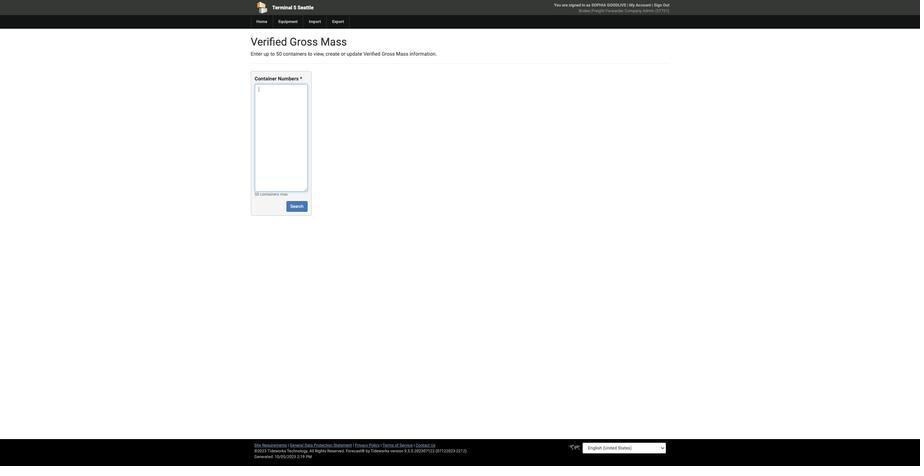 Task type: locate. For each thing, give the bounding box(es) containing it.
rights
[[315, 450, 327, 454]]

import
[[309, 19, 321, 24]]

50 left max
[[255, 193, 259, 197]]

mass up create
[[321, 36, 347, 48]]

1 horizontal spatial 50
[[276, 51, 282, 57]]

contact
[[416, 444, 430, 449]]

0 horizontal spatial to
[[271, 51, 275, 57]]

| left general
[[288, 444, 289, 449]]

mass left information.
[[396, 51, 409, 57]]

containers left max
[[260, 193, 279, 197]]

*
[[300, 76, 302, 82]]

1 vertical spatial containers
[[260, 193, 279, 197]]

numbers
[[278, 76, 299, 82]]

0 vertical spatial verified
[[251, 36, 287, 48]]

©2023 tideworks
[[255, 450, 286, 454]]

site requirements link
[[255, 444, 287, 449]]

privacy policy link
[[355, 444, 380, 449]]

1 horizontal spatial gross
[[382, 51, 395, 57]]

containers
[[283, 51, 307, 57], [260, 193, 279, 197]]

containers inside 'verified gross mass enter up to 50 containers to view, create or update verified gross mass information.'
[[283, 51, 307, 57]]

goodlive
[[608, 3, 627, 8]]

you are signed in as sophia goodlive | my account | sign out broker/freight forwarder company admin (57721)
[[555, 3, 670, 13]]

verified up up
[[251, 36, 287, 48]]

gross
[[290, 36, 318, 48], [382, 51, 395, 57]]

1 horizontal spatial to
[[308, 51, 313, 57]]

0 vertical spatial containers
[[283, 51, 307, 57]]

of
[[395, 444, 399, 449]]

containers left view,
[[283, 51, 307, 57]]

gross right the update
[[382, 51, 395, 57]]

50 right up
[[276, 51, 282, 57]]

2 to from the left
[[308, 51, 313, 57]]

0 horizontal spatial gross
[[290, 36, 318, 48]]

gross up view,
[[290, 36, 318, 48]]

view,
[[314, 51, 325, 57]]

1 vertical spatial mass
[[396, 51, 409, 57]]

export
[[332, 19, 344, 24]]

(57721)
[[656, 9, 670, 13]]

generated:
[[255, 455, 274, 460]]

1 vertical spatial 50
[[255, 193, 259, 197]]

| up 9.5.0.202307122
[[414, 444, 415, 449]]

as
[[587, 3, 591, 8]]

mass
[[321, 36, 347, 48], [396, 51, 409, 57]]

|
[[628, 3, 629, 8], [652, 3, 654, 8], [288, 444, 289, 449], [353, 444, 354, 449], [381, 444, 382, 449], [414, 444, 415, 449]]

verified gross mass enter up to 50 containers to view, create or update verified gross mass information.
[[251, 36, 437, 57]]

50 containers max search
[[255, 193, 304, 210]]

requirements
[[262, 444, 287, 449]]

1 vertical spatial gross
[[382, 51, 395, 57]]

(07122023-
[[436, 450, 457, 454]]

1 horizontal spatial containers
[[283, 51, 307, 57]]

| left 'sign'
[[652, 3, 654, 8]]

data
[[305, 444, 313, 449]]

company
[[625, 9, 642, 13]]

service
[[400, 444, 413, 449]]

0 vertical spatial gross
[[290, 36, 318, 48]]

in
[[582, 3, 586, 8]]

pm
[[306, 455, 312, 460]]

verified
[[251, 36, 287, 48], [364, 51, 381, 57]]

50
[[276, 51, 282, 57], [255, 193, 259, 197]]

admin
[[643, 9, 655, 13]]

0 vertical spatial 50
[[276, 51, 282, 57]]

0 horizontal spatial 50
[[255, 193, 259, 197]]

0 vertical spatial mass
[[321, 36, 347, 48]]

0 horizontal spatial containers
[[260, 193, 279, 197]]

containers inside 50 containers max search
[[260, 193, 279, 197]]

0 horizontal spatial mass
[[321, 36, 347, 48]]

sign
[[655, 3, 663, 8]]

to
[[271, 51, 275, 57], [308, 51, 313, 57]]

verified right the update
[[364, 51, 381, 57]]

policy
[[369, 444, 380, 449]]

1 vertical spatial verified
[[364, 51, 381, 57]]

to right up
[[271, 51, 275, 57]]

general
[[290, 444, 304, 449]]

version
[[391, 450, 404, 454]]

equipment
[[279, 19, 298, 24]]

to left view,
[[308, 51, 313, 57]]

sophia
[[592, 3, 607, 8]]

statement
[[334, 444, 352, 449]]

us
[[431, 444, 436, 449]]

import link
[[303, 15, 327, 29]]



Task type: describe. For each thing, give the bounding box(es) containing it.
you
[[555, 3, 562, 8]]

search
[[291, 204, 304, 210]]

| left my
[[628, 3, 629, 8]]

update
[[347, 51, 363, 57]]

equipment link
[[273, 15, 303, 29]]

container numbers *
[[255, 76, 302, 82]]

technology.
[[287, 450, 309, 454]]

50 inside 'verified gross mass enter up to 50 containers to view, create or update verified gross mass information.'
[[276, 51, 282, 57]]

signed
[[569, 3, 581, 8]]

information.
[[410, 51, 437, 57]]

my account link
[[630, 3, 651, 8]]

by
[[366, 450, 370, 454]]

up
[[264, 51, 269, 57]]

container
[[255, 76, 277, 82]]

site
[[255, 444, 261, 449]]

out
[[664, 3, 670, 8]]

forecast®
[[346, 450, 365, 454]]

2:19
[[297, 455, 305, 460]]

reserved.
[[328, 450, 345, 454]]

5
[[294, 5, 297, 10]]

general data protection statement link
[[290, 444, 352, 449]]

home link
[[251, 15, 273, 29]]

| up forecast®
[[353, 444, 354, 449]]

export link
[[327, 15, 350, 29]]

broker/freight
[[579, 9, 605, 13]]

1 horizontal spatial verified
[[364, 51, 381, 57]]

| up the tideworks at the left bottom
[[381, 444, 382, 449]]

create
[[326, 51, 340, 57]]

terminal 5 seattle link
[[251, 0, 419, 15]]

terminal
[[273, 5, 293, 10]]

enter
[[251, 51, 263, 57]]

tideworks
[[371, 450, 390, 454]]

or
[[341, 51, 346, 57]]

sign out link
[[655, 3, 670, 8]]

search button
[[287, 202, 308, 212]]

1 to from the left
[[271, 51, 275, 57]]

account
[[636, 3, 651, 8]]

50 inside 50 containers max search
[[255, 193, 259, 197]]

terms of service link
[[383, 444, 413, 449]]

protection
[[314, 444, 333, 449]]

are
[[563, 3, 568, 8]]

seattle
[[298, 5, 314, 10]]

contact us link
[[416, 444, 436, 449]]

privacy
[[355, 444, 368, 449]]

forwarder
[[606, 9, 624, 13]]

2212)
[[457, 450, 467, 454]]

0 horizontal spatial verified
[[251, 36, 287, 48]]

1 horizontal spatial mass
[[396, 51, 409, 57]]

10/05/2023
[[275, 455, 296, 460]]

terms
[[383, 444, 394, 449]]

all
[[310, 450, 314, 454]]

Container Numbers * text field
[[255, 84, 308, 192]]

max
[[280, 193, 288, 197]]

9.5.0.202307122
[[405, 450, 435, 454]]

home
[[257, 19, 267, 24]]

my
[[630, 3, 635, 8]]

site requirements | general data protection statement | privacy policy | terms of service | contact us ©2023 tideworks technology. all rights reserved. forecast® by tideworks version 9.5.0.202307122 (07122023-2212) generated: 10/05/2023 2:19 pm
[[255, 444, 467, 460]]

terminal 5 seattle
[[273, 5, 314, 10]]



Task type: vqa. For each thing, say whether or not it's contained in the screenshot.
bottommost Verified
yes



